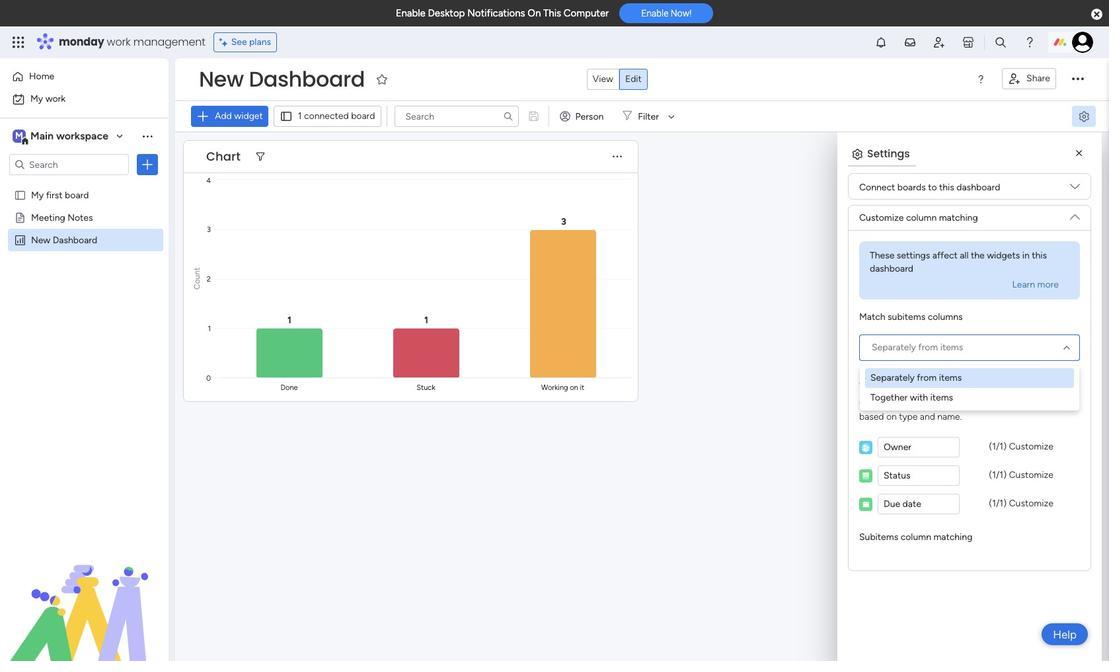 Task type: locate. For each thing, give the bounding box(es) containing it.
None search field
[[395, 106, 519, 127]]

1 horizontal spatial board
[[351, 110, 375, 122]]

2 vertical spatial (1/1) customize button
[[979, 494, 1065, 514]]

first
[[46, 189, 63, 200]]

filter
[[638, 111, 659, 122]]

share
[[1027, 73, 1051, 84]]

edit
[[626, 73, 642, 85]]

0 vertical spatial dashboard
[[249, 64, 365, 94]]

0 vertical spatial enter column name field
[[878, 437, 960, 458]]

new
[[199, 64, 244, 94], [31, 234, 50, 245]]

customize for first component__icon from the bottom enter column name field
[[1010, 498, 1054, 509]]

0 vertical spatial from
[[919, 342, 939, 353]]

enable
[[396, 7, 426, 19], [642, 8, 669, 19]]

work right monday
[[107, 34, 131, 50]]

matched
[[970, 397, 1007, 409]]

dashboard down these
[[870, 263, 914, 274]]

this right in
[[1033, 250, 1048, 261]]

these
[[870, 250, 895, 261]]

0 vertical spatial new dashboard
[[199, 64, 365, 94]]

match
[[860, 312, 886, 323]]

1 component__icon image from the top
[[860, 441, 873, 454]]

3 component__icon image from the top
[[860, 498, 873, 511]]

1 vertical spatial column
[[901, 532, 932, 543]]

1 horizontal spatial dashboard
[[249, 64, 365, 94]]

add
[[215, 110, 232, 122]]

enable left desktop
[[396, 7, 426, 19]]

help
[[1054, 628, 1077, 641]]

all
[[960, 250, 969, 261]]

column for customize
[[907, 212, 937, 224]]

home
[[29, 71, 54, 82]]

column
[[907, 212, 937, 224], [901, 532, 932, 543]]

(1/1) for second component__icon from the bottom of the chart main content's enter column name field
[[990, 470, 1007, 481]]

edit button
[[620, 69, 648, 90]]

subitems
[[888, 312, 926, 323]]

kendall parks image
[[1073, 32, 1094, 53]]

from
[[919, 342, 939, 353], [918, 372, 937, 384]]

2 (1/1) from the top
[[990, 470, 1007, 481]]

2 (1/1) customize from the top
[[990, 470, 1054, 481]]

separately from items down match subitems columns
[[872, 342, 964, 353]]

0 horizontal spatial boards
[[898, 182, 926, 193]]

from down columns
[[919, 342, 939, 353]]

1 vertical spatial new
[[31, 234, 50, 245]]

options image
[[141, 158, 154, 171]]

board for 1 connected board
[[351, 110, 375, 122]]

(1/1) customize for second component__icon from the bottom of the chart main content's enter column name field
[[990, 470, 1054, 481]]

widget
[[234, 110, 263, 122]]

2 vertical spatial component__icon image
[[860, 498, 873, 511]]

1 vertical spatial (1/1) customize button
[[979, 466, 1065, 485]]

this right "to"
[[940, 182, 955, 193]]

1 horizontal spatial dashboard
[[957, 182, 1001, 193]]

0 horizontal spatial this
[[940, 182, 955, 193]]

1 vertical spatial new dashboard
[[31, 234, 97, 245]]

boards right between
[[1047, 397, 1075, 409]]

0 vertical spatial items
[[941, 342, 964, 353]]

work inside option
[[45, 93, 66, 104]]

customize column matching
[[860, 212, 979, 224]]

items
[[941, 342, 964, 353], [940, 372, 962, 384], [931, 392, 954, 403]]

0 horizontal spatial dashboard
[[53, 234, 97, 245]]

3 (1/1) customize button from the top
[[979, 494, 1065, 514]]

0 vertical spatial board
[[351, 110, 375, 122]]

columns
[[860, 397, 896, 409]]

see plans button
[[213, 32, 277, 52]]

1 vertical spatial from
[[918, 372, 937, 384]]

0 vertical spatial boards
[[898, 182, 926, 193]]

filter button
[[617, 106, 680, 127]]

enable for enable now!
[[642, 8, 669, 19]]

separately from items inside chart main content
[[872, 342, 964, 353]]

dashboard inside banner
[[249, 64, 365, 94]]

1 enter column name field from the top
[[878, 437, 960, 458]]

1 vertical spatial (1/1)
[[990, 470, 1007, 481]]

list box
[[0, 181, 169, 430]]

the
[[971, 250, 985, 261]]

more
[[1038, 279, 1059, 290]]

1 (1/1) customize button from the top
[[979, 437, 1065, 457]]

items down columns
[[941, 342, 964, 353]]

work down the home
[[45, 93, 66, 104]]

customize for 3rd component__icon from the bottom of the chart main content's enter column name field
[[1010, 441, 1054, 452]]

1 vertical spatial (1/1) customize
[[990, 470, 1054, 481]]

2 (1/1) customize button from the top
[[979, 466, 1065, 485]]

my inside option
[[30, 93, 43, 104]]

computer
[[564, 7, 609, 19]]

1 horizontal spatial new
[[199, 64, 244, 94]]

(1/1) customize for first component__icon from the bottom enter column name field
[[990, 498, 1054, 509]]

column right subitems
[[901, 532, 932, 543]]

3 enter column name field from the top
[[878, 494, 960, 515]]

2 enter column name field from the top
[[878, 466, 960, 486]]

1 horizontal spatial boards
[[1047, 397, 1075, 409]]

board right the first
[[65, 189, 89, 200]]

management
[[133, 34, 205, 50]]

search everything image
[[995, 36, 1008, 49]]

0 vertical spatial dashboard
[[957, 182, 1001, 193]]

0 horizontal spatial new dashboard
[[31, 234, 97, 245]]

0 vertical spatial work
[[107, 34, 131, 50]]

enable inside button
[[642, 8, 669, 19]]

1 horizontal spatial enable
[[642, 8, 669, 19]]

1 vertical spatial my
[[31, 189, 44, 200]]

0 vertical spatial column
[[907, 212, 937, 224]]

1
[[298, 110, 302, 122]]

chart main content
[[175, 132, 1110, 661]]

this
[[544, 7, 562, 19]]

items up name.
[[931, 392, 954, 403]]

1 vertical spatial boards
[[1047, 397, 1075, 409]]

update feed image
[[904, 36, 917, 49]]

my down the home
[[30, 93, 43, 104]]

add widget
[[215, 110, 263, 122]]

new dashboard up 1
[[199, 64, 365, 94]]

2 vertical spatial (1/1) customize
[[990, 498, 1054, 509]]

0 horizontal spatial enable
[[396, 7, 426, 19]]

1 vertical spatial enter column name field
[[878, 466, 960, 486]]

3 (1/1) from the top
[[990, 498, 1007, 509]]

meeting
[[31, 212, 65, 223]]

option
[[0, 183, 169, 186]]

dashboard down notes
[[53, 234, 97, 245]]

from up with
[[918, 372, 937, 384]]

columns are automatically matched between boards based on type and name.
[[860, 397, 1075, 423]]

dashboard right "to"
[[957, 182, 1001, 193]]

share button
[[1003, 68, 1057, 89]]

dashboard up 1
[[249, 64, 365, 94]]

arrow down image
[[664, 108, 680, 124]]

2 vertical spatial enter column name field
[[878, 494, 960, 515]]

2 vertical spatial matching
[[934, 532, 973, 543]]

1 horizontal spatial work
[[107, 34, 131, 50]]

board inside popup button
[[351, 110, 375, 122]]

1 vertical spatial work
[[45, 93, 66, 104]]

lottie animation image
[[0, 528, 169, 661]]

my work option
[[8, 89, 161, 110]]

new right public dashboard icon
[[31, 234, 50, 245]]

new up add at the left
[[199, 64, 244, 94]]

separately from items
[[872, 342, 964, 353], [871, 372, 962, 384]]

1 horizontal spatial new dashboard
[[199, 64, 365, 94]]

component__icon image
[[860, 441, 873, 454], [860, 470, 873, 483], [860, 498, 873, 511]]

dashboard
[[249, 64, 365, 94], [53, 234, 97, 245]]

main
[[30, 130, 54, 142]]

this
[[940, 182, 955, 193], [1033, 250, 1048, 261]]

0 vertical spatial (1/1) customize button
[[979, 437, 1065, 457]]

my left the first
[[31, 189, 44, 200]]

0 horizontal spatial dashboard
[[870, 263, 914, 274]]

my
[[30, 93, 43, 104], [31, 189, 44, 200]]

column down connect boards to this dashboard
[[907, 212, 937, 224]]

matching
[[940, 212, 979, 224], [894, 378, 933, 390], [934, 532, 973, 543]]

0 horizontal spatial board
[[65, 189, 89, 200]]

enable left now!
[[642, 8, 669, 19]]

1 vertical spatial this
[[1033, 250, 1048, 261]]

public board image
[[14, 188, 26, 201]]

1 horizontal spatial this
[[1033, 250, 1048, 261]]

these settings affect all the widgets in this dashboard learn more
[[870, 250, 1059, 290]]

my for my first board
[[31, 189, 44, 200]]

0 vertical spatial (1/1) customize
[[990, 441, 1054, 452]]

0 vertical spatial component__icon image
[[860, 441, 873, 454]]

meeting notes
[[31, 212, 93, 223]]

2 vertical spatial items
[[931, 392, 954, 403]]

0 vertical spatial my
[[30, 93, 43, 104]]

boards
[[898, 182, 926, 193], [1047, 397, 1075, 409]]

(1/1) customize button
[[979, 437, 1065, 457], [979, 466, 1065, 485], [979, 494, 1065, 514]]

view
[[593, 73, 614, 85]]

add widget button
[[191, 106, 268, 127]]

with
[[911, 392, 929, 403]]

board right "connected"
[[351, 110, 375, 122]]

and
[[921, 411, 936, 423]]

work
[[107, 34, 131, 50], [45, 93, 66, 104]]

1 vertical spatial board
[[65, 189, 89, 200]]

3 (1/1) customize from the top
[[990, 498, 1054, 509]]

1 (1/1) from the top
[[990, 441, 1007, 452]]

board
[[351, 110, 375, 122], [65, 189, 89, 200]]

new dashboard down meeting notes
[[31, 234, 97, 245]]

0 horizontal spatial work
[[45, 93, 66, 104]]

new dashboard
[[199, 64, 365, 94], [31, 234, 97, 245]]

2 vertical spatial (1/1)
[[990, 498, 1007, 509]]

board inside list box
[[65, 189, 89, 200]]

0 vertical spatial (1/1)
[[990, 441, 1007, 452]]

0 horizontal spatial new
[[31, 234, 50, 245]]

column
[[860, 378, 892, 390]]

new dashboard banner
[[175, 58, 1110, 132]]

separately from items up with
[[871, 372, 962, 384]]

1 (1/1) customize from the top
[[990, 441, 1054, 452]]

boards inside columns are automatically matched between boards based on type and name.
[[1047, 397, 1075, 409]]

(1/1)
[[990, 441, 1007, 452], [990, 470, 1007, 481], [990, 498, 1007, 509]]

1 vertical spatial dashboard
[[870, 263, 914, 274]]

lottie animation element
[[0, 528, 169, 661]]

home link
[[8, 66, 161, 87]]

monday work management
[[59, 34, 205, 50]]

(1/1) customize for 3rd component__icon from the bottom of the chart main content's enter column name field
[[990, 441, 1054, 452]]

(1/1) customize
[[990, 441, 1054, 452], [990, 470, 1054, 481], [990, 498, 1054, 509]]

(1/1) customize button for 3rd component__icon from the bottom of the chart main content's enter column name field
[[979, 437, 1065, 457]]

separately down subitems at the top
[[872, 342, 917, 353]]

boards left "to"
[[898, 182, 926, 193]]

0 vertical spatial new
[[199, 64, 244, 94]]

1 connected board
[[298, 110, 375, 122]]

0 vertical spatial separately from items
[[872, 342, 964, 353]]

my work
[[30, 93, 66, 104]]

0 vertical spatial matching
[[940, 212, 979, 224]]

Enter column name field
[[878, 437, 960, 458], [878, 466, 960, 486], [878, 494, 960, 515]]

enable for enable desktop notifications on this computer
[[396, 7, 426, 19]]

0 vertical spatial separately
[[872, 342, 917, 353]]

separately up together
[[871, 372, 915, 384]]

learn more link
[[1013, 278, 1059, 292]]

1 vertical spatial component__icon image
[[860, 470, 873, 483]]

items up the automatically
[[940, 372, 962, 384]]

separately inside chart main content
[[872, 342, 917, 353]]

match subitems columns
[[860, 312, 963, 323]]

separately
[[872, 342, 917, 353], [871, 372, 915, 384]]



Task type: vqa. For each thing, say whether or not it's contained in the screenshot.
Workspace selection element
yes



Task type: describe. For each thing, give the bounding box(es) containing it.
2 component__icon image from the top
[[860, 470, 873, 483]]

my work link
[[8, 89, 161, 110]]

invite members image
[[933, 36, 946, 49]]

learn
[[1013, 279, 1036, 290]]

help image
[[1024, 36, 1037, 49]]

column for subitems
[[901, 532, 932, 543]]

m
[[15, 130, 23, 142]]

name.
[[938, 411, 962, 423]]

(1/1) customize button for second component__icon from the bottom of the chart main content's enter column name field
[[979, 466, 1065, 485]]

1 vertical spatial items
[[940, 372, 962, 384]]

connect boards to this dashboard
[[860, 182, 1001, 193]]

Filter dashboard by text search field
[[395, 106, 519, 127]]

person
[[576, 111, 604, 122]]

board for my first board
[[65, 189, 89, 200]]

Chart field
[[203, 148, 244, 165]]

type
[[900, 411, 918, 423]]

work for my
[[45, 93, 66, 104]]

matching for subitems
[[934, 532, 973, 543]]

enable desktop notifications on this computer
[[396, 7, 609, 19]]

automatically
[[913, 397, 968, 409]]

1 vertical spatial dashboard
[[53, 234, 97, 245]]

column matching
[[860, 378, 933, 390]]

workspace image
[[13, 129, 26, 144]]

display modes group
[[587, 69, 648, 90]]

notes
[[68, 212, 93, 223]]

more options image
[[1073, 73, 1085, 85]]

enable now! button
[[620, 3, 714, 23]]

more dots image
[[613, 152, 622, 162]]

1 vertical spatial matching
[[894, 378, 933, 390]]

widgets
[[988, 250, 1021, 261]]

new inside banner
[[199, 64, 244, 94]]

(1/1) customize button for first component__icon from the bottom enter column name field
[[979, 494, 1065, 514]]

(1/1) for 3rd component__icon from the bottom of the chart main content's enter column name field
[[990, 441, 1007, 452]]

help button
[[1042, 624, 1089, 645]]

main workspace
[[30, 130, 108, 142]]

(1/1) for first component__icon from the bottom enter column name field
[[990, 498, 1007, 509]]

New Dashboard field
[[196, 64, 368, 94]]

now!
[[671, 8, 692, 19]]

plans
[[249, 36, 271, 48]]

dapulse close image
[[1092, 8, 1103, 21]]

based
[[860, 411, 885, 423]]

list box containing my first board
[[0, 181, 169, 430]]

together with items
[[871, 392, 954, 403]]

dashboard inside these settings affect all the widgets in this dashboard learn more
[[870, 263, 914, 274]]

affect
[[933, 250, 958, 261]]

on
[[528, 7, 541, 19]]

public board image
[[14, 211, 26, 224]]

settings
[[868, 146, 910, 161]]

enable now!
[[642, 8, 692, 19]]

monday marketplace image
[[962, 36, 975, 49]]

are
[[898, 397, 911, 409]]

new dashboard inside banner
[[199, 64, 365, 94]]

dapulse dropdown down arrow image
[[1071, 182, 1081, 197]]

from inside chart main content
[[919, 342, 939, 353]]

chart
[[206, 148, 241, 165]]

new dashboard inside list box
[[31, 234, 97, 245]]

dapulse dropdown down arrow image
[[1071, 207, 1081, 222]]

my for my work
[[30, 93, 43, 104]]

columns
[[928, 312, 963, 323]]

select product image
[[12, 36, 25, 49]]

customize for second component__icon from the bottom of the chart main content's enter column name field
[[1010, 470, 1054, 481]]

Search in workspace field
[[28, 157, 110, 172]]

in
[[1023, 250, 1030, 261]]

1 vertical spatial separately
[[871, 372, 915, 384]]

enter column name field for second component__icon from the bottom of the chart main content
[[878, 466, 960, 486]]

on
[[887, 411, 897, 423]]

subitems
[[860, 532, 899, 543]]

add to favorites image
[[376, 72, 389, 86]]

workspace
[[56, 130, 108, 142]]

between
[[1009, 397, 1045, 409]]

connect
[[860, 182, 896, 193]]

enter column name field for 3rd component__icon from the bottom of the chart main content
[[878, 437, 960, 458]]

enter column name field for first component__icon from the bottom
[[878, 494, 960, 515]]

settings
[[897, 250, 931, 261]]

my first board
[[31, 189, 89, 200]]

connected
[[304, 110, 349, 122]]

none search field inside new dashboard banner
[[395, 106, 519, 127]]

notifications image
[[875, 36, 888, 49]]

matching for customize
[[940, 212, 979, 224]]

1 vertical spatial separately from items
[[871, 372, 962, 384]]

this inside these settings affect all the widgets in this dashboard learn more
[[1033, 250, 1048, 261]]

0 vertical spatial this
[[940, 182, 955, 193]]

home option
[[8, 66, 161, 87]]

settings image
[[1078, 110, 1091, 123]]

desktop
[[428, 7, 465, 19]]

see
[[231, 36, 247, 48]]

monday
[[59, 34, 104, 50]]

workspace selection element
[[13, 128, 110, 145]]

workspace options image
[[141, 129, 154, 143]]

items inside chart main content
[[941, 342, 964, 353]]

search image
[[503, 111, 514, 122]]

view button
[[587, 69, 620, 90]]

to
[[929, 182, 937, 193]]

person button
[[555, 106, 612, 127]]

notifications
[[468, 7, 525, 19]]

public dashboard image
[[14, 233, 26, 246]]

1 connected board button
[[274, 106, 381, 127]]

menu image
[[976, 74, 987, 85]]

see plans
[[231, 36, 271, 48]]

work for monday
[[107, 34, 131, 50]]

together
[[871, 392, 908, 403]]

subitems column matching
[[860, 532, 973, 543]]



